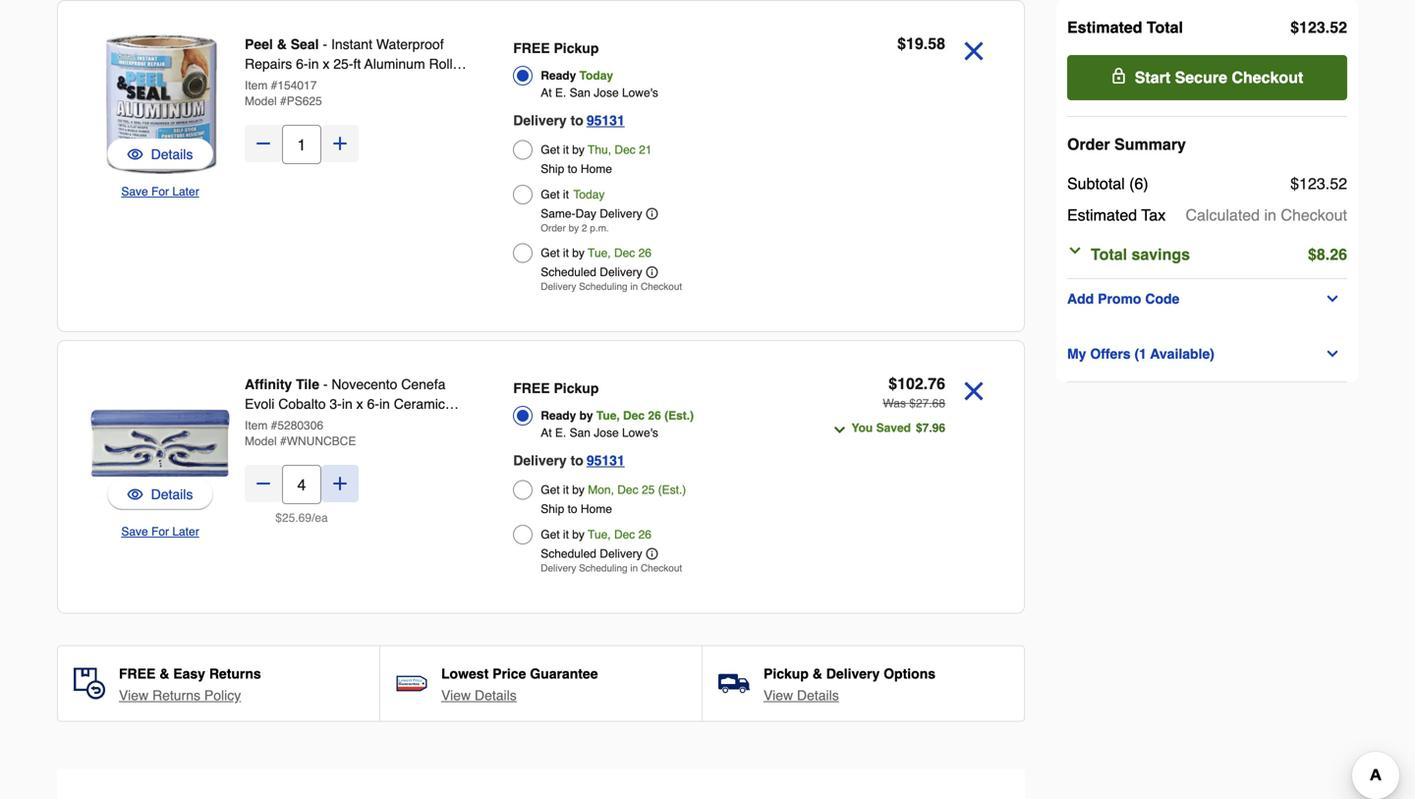 Task type: describe. For each thing, give the bounding box(es) containing it.
code
[[1146, 291, 1180, 307]]

$ down calculated in checkout
[[1309, 245, 1317, 264]]

26 right 8
[[1331, 245, 1348, 264]]

1 vertical spatial today
[[574, 188, 605, 202]]

options
[[884, 666, 936, 682]]

minus image
[[254, 474, 273, 494]]

26 down get it by mon, dec 25 (est.)
[[639, 528, 652, 542]]

tax
[[1142, 206, 1166, 224]]

promo
[[1098, 291, 1142, 307]]

ft
[[353, 56, 361, 72]]

in up the ft/
[[379, 396, 390, 412]]

ship to home for novecento cenefa evoli cobalto 3-in x 6-in ceramic bullnose tile (0.1-sq. ft/ piece)
[[541, 502, 612, 516]]

2 get it by tue, dec 26 from the top
[[541, 528, 652, 542]]

pickup & delivery options view details
[[764, 666, 936, 704]]

at for novecento cenefa evoli cobalto 3-in x 6-in ceramic bullnose tile (0.1-sq. ft/ piece)
[[541, 426, 552, 440]]

#ps625
[[280, 94, 322, 108]]

6- inside the instant waterproof repairs 6-in x 25-ft aluminum roll flashing
[[296, 56, 308, 72]]

dec down same-day delivery
[[614, 246, 635, 260]]

free inside free & easy returns view returns policy
[[119, 666, 156, 682]]

by down order by 2 p.m.
[[572, 246, 585, 260]]

dec down get it by mon, dec 25 (est.)
[[614, 528, 635, 542]]

option group for novecento cenefa evoli cobalto 3-in x 6-in ceramic bullnose tile (0.1-sq. ft/ piece)
[[513, 375, 786, 580]]

in right calculated
[[1265, 206, 1277, 224]]

my
[[1068, 346, 1087, 362]]

subtotal
[[1068, 175, 1126, 193]]

to up get it by mon, dec 25 (est.)
[[571, 453, 584, 469]]

same-day delivery
[[541, 207, 643, 221]]

same-
[[541, 207, 576, 221]]

by left 2
[[569, 223, 579, 234]]

0 vertical spatial tile
[[296, 377, 320, 392]]

to down get it by mon, dec 25 (est.)
[[568, 502, 578, 516]]

/ea
[[312, 511, 328, 525]]

mon,
[[588, 483, 614, 497]]

1 get it by tue, dec 26 from the top
[[541, 246, 652, 260]]

get it by mon, dec 25 (est.)
[[541, 483, 687, 497]]

affinity
[[245, 377, 292, 392]]

start secure checkout button
[[1068, 55, 1348, 100]]

at for instant waterproof repairs 6-in x 25-ft aluminum roll flashing
[[541, 86, 552, 100]]

in up (0.1-
[[342, 396, 353, 412]]

76
[[928, 375, 946, 393]]

26 up get it by mon, dec 25 (est.)
[[648, 409, 661, 423]]

$ up was
[[889, 375, 898, 393]]

checkout inside start secure checkout button
[[1232, 68, 1304, 87]]

1 get from the top
[[541, 143, 560, 157]]

to up get it today
[[568, 162, 578, 176]]

by left the mon,
[[572, 483, 585, 497]]

info image
[[647, 208, 658, 220]]

piece)
[[392, 416, 432, 432]]

dec right the mon,
[[618, 483, 639, 497]]

bullnose
[[245, 416, 298, 432]]

by left thu,
[[572, 143, 585, 157]]

add promo code link
[[1068, 287, 1348, 311]]

instant waterproof repairs 6-in x 25-ft aluminum roll flashing
[[245, 36, 453, 91]]

in inside the instant waterproof repairs 6-in x 25-ft aluminum roll flashing
[[308, 56, 319, 72]]

novecento
[[332, 377, 398, 392]]

lowest
[[441, 666, 489, 682]]

by up the mon,
[[580, 409, 593, 423]]

san for novecento cenefa evoli cobalto 3-in x 6-in ceramic bullnose tile (0.1-sq. ft/ piece)
[[570, 426, 591, 440]]

ceramic
[[394, 396, 445, 412]]

$ right was
[[910, 397, 916, 411]]

view details link for details
[[441, 686, 517, 705]]

dec up get it by mon, dec 25 (est.)
[[623, 409, 645, 423]]

repairs
[[245, 56, 292, 72]]

was
[[883, 397, 906, 411]]

21
[[639, 143, 652, 157]]

free for roll
[[513, 40, 550, 56]]

stepper number input field with increment and decrement buttons number field for minus icon
[[282, 125, 322, 164]]

home for instant waterproof repairs 6-in x 25-ft aluminum roll flashing
[[581, 162, 612, 176]]

thu,
[[588, 143, 612, 157]]

evoli
[[245, 396, 275, 412]]

lowe's for novecento cenefa evoli cobalto 3-in x 6-in ceramic bullnose tile (0.1-sq. ft/ piece)
[[622, 426, 659, 440]]

item for flashing
[[245, 79, 268, 92]]

0 vertical spatial returns
[[209, 666, 261, 682]]

secure
[[1176, 68, 1228, 87]]

2 - from the top
[[323, 377, 328, 392]]

item #154017 model #ps625
[[245, 79, 322, 108]]

in down get it by mon, dec 25 (est.)
[[631, 563, 638, 574]]

4 it from the top
[[563, 483, 569, 497]]

$ 8 . 26
[[1309, 245, 1348, 264]]

19
[[907, 34, 924, 53]]

estimated total
[[1068, 18, 1184, 36]]

cobalto
[[278, 396, 326, 412]]

6- inside novecento cenefa evoli cobalto 3-in x 6-in ceramic bullnose tile (0.1-sq. ft/ piece)
[[367, 396, 379, 412]]

#5280306
[[271, 419, 324, 433]]

96
[[933, 421, 946, 435]]

instant
[[331, 36, 373, 52]]

at e. san jose lowe's for instant waterproof repairs 6-in x 25-ft aluminum roll flashing
[[541, 86, 659, 100]]

$ 25 . 69 /ea
[[276, 511, 328, 525]]

1 info image from the top
[[647, 266, 658, 278]]

4 get from the top
[[541, 483, 560, 497]]

0 horizontal spatial 25
[[282, 511, 295, 525]]

home for novecento cenefa evoli cobalto 3-in x 6-in ceramic bullnose tile (0.1-sq. ft/ piece)
[[581, 502, 612, 516]]

tile inside novecento cenefa evoli cobalto 3-in x 6-in ceramic bullnose tile (0.1-sq. ft/ piece)
[[301, 416, 323, 432]]

0 vertical spatial chevron down image
[[1068, 243, 1084, 259]]

69
[[299, 511, 312, 525]]

ft/
[[377, 416, 389, 432]]

ship to home for instant waterproof repairs 6-in x 25-ft aluminum roll flashing
[[541, 162, 612, 176]]

7
[[923, 421, 929, 435]]

8
[[1317, 245, 1326, 264]]

scheduling for 2nd info icon from the bottom of the page
[[579, 281, 628, 293]]

to up the 'get it by thu, dec 21'
[[571, 113, 584, 128]]

summary
[[1115, 135, 1187, 153]]

estimated tax
[[1068, 206, 1166, 224]]

waterproof
[[376, 36, 444, 52]]

free pickup for roll
[[513, 40, 599, 56]]

novecento cenefa evoli cobalto 3-in x 6-in ceramic bullnose tile (0.1-sq. ft/ piece)
[[245, 377, 446, 432]]

delivery to 95131 for instant waterproof repairs 6-in x 25-ft aluminum roll flashing
[[513, 113, 625, 128]]

later for instant waterproof repairs 6-in x 25-ft aluminum roll flashing
[[172, 185, 199, 199]]

1 vertical spatial tue,
[[597, 409, 620, 423]]

plus image
[[330, 474, 350, 494]]

scheduling for first info icon from the bottom
[[579, 563, 628, 574]]

add promo code
[[1068, 291, 1180, 307]]

remove item image
[[958, 375, 991, 408]]

peel & seal -
[[245, 36, 331, 52]]

0 vertical spatial today
[[580, 69, 614, 83]]

(0.1-
[[327, 416, 355, 432]]

& for pickup
[[813, 666, 823, 682]]

checkout up 8
[[1282, 206, 1348, 224]]

at e. san jose lowe's for novecento cenefa evoli cobalto 3-in x 6-in ceramic bullnose tile (0.1-sq. ft/ piece)
[[541, 426, 659, 440]]

view for pickup & delivery options view details
[[764, 688, 794, 704]]

item #5280306 model #wnuncbce
[[245, 419, 356, 448]]

$ left 58
[[898, 34, 907, 53]]

0 vertical spatial tue,
[[588, 246, 611, 260]]

jose for instant waterproof repairs 6-in x 25-ft aluminum roll flashing
[[594, 86, 619, 100]]

x inside novecento cenefa evoli cobalto 3-in x 6-in ceramic bullnose tile (0.1-sq. ft/ piece)
[[357, 396, 363, 412]]

add
[[1068, 291, 1095, 307]]

$ 123 . 52 for (6)
[[1291, 175, 1348, 193]]

lowest price guarantee view details
[[441, 666, 598, 704]]

95131 button for novecento cenefa evoli cobalto 3-in x 6-in ceramic bullnose tile (0.1-sq. ft/ piece)
[[587, 449, 625, 472]]

seal
[[291, 36, 319, 52]]

p.m.
[[590, 223, 609, 234]]

58
[[928, 34, 946, 53]]

checkout down info image
[[641, 281, 683, 293]]

quickview image
[[127, 485, 143, 504]]

it for info image
[[563, 188, 569, 202]]

e. for instant waterproof repairs 6-in x 25-ft aluminum roll flashing
[[555, 86, 567, 100]]

delivery to 95131 for novecento cenefa evoli cobalto 3-in x 6-in ceramic bullnose tile (0.1-sq. ft/ piece)
[[513, 453, 625, 469]]

roll
[[429, 56, 453, 72]]

27
[[916, 397, 929, 411]]

1 vertical spatial (est.)
[[658, 483, 687, 497]]

2
[[582, 223, 587, 234]]

$ up calculated in checkout
[[1291, 175, 1300, 193]]

policy
[[204, 688, 241, 704]]

save for bullnose
[[121, 525, 148, 539]]

123 for estimated total
[[1300, 18, 1326, 36]]

(1
[[1135, 346, 1147, 362]]

0 horizontal spatial total
[[1091, 245, 1128, 264]]

you
[[852, 421, 873, 435]]

1 vertical spatial returns
[[152, 688, 201, 704]]

it for 2nd info icon from the bottom of the page
[[563, 246, 569, 260]]

estimated for estimated total
[[1068, 18, 1143, 36]]

flashing
[[245, 76, 297, 91]]

chevron down image for my offers (1 available)
[[1326, 346, 1341, 362]]

view details link for view
[[764, 686, 839, 705]]



Task type: locate. For each thing, give the bounding box(es) containing it.
ship down get it by mon, dec 25 (est.)
[[541, 502, 565, 516]]

2 scheduled from the top
[[541, 547, 597, 561]]

1 vertical spatial ship
[[541, 502, 565, 516]]

0 horizontal spatial order
[[541, 223, 566, 234]]

order for order by 2 p.m.
[[541, 223, 566, 234]]

estimated for estimated tax
[[1068, 206, 1138, 224]]

2 ready from the top
[[541, 409, 576, 423]]

0 vertical spatial home
[[581, 162, 612, 176]]

0 vertical spatial info image
[[647, 266, 658, 278]]

2 95131 from the top
[[587, 453, 625, 469]]

save
[[121, 185, 148, 199], [121, 525, 148, 539]]

0 vertical spatial 52
[[1331, 18, 1348, 36]]

in down same-day delivery
[[631, 281, 638, 293]]

1 vertical spatial scheduled delivery
[[541, 547, 643, 561]]

free for ceramic
[[513, 381, 550, 396]]

95131 for instant waterproof repairs 6-in x 25-ft aluminum roll flashing
[[587, 113, 625, 128]]

52
[[1331, 18, 1348, 36], [1331, 175, 1348, 193]]

pickup for ceramic
[[554, 381, 599, 396]]

68
[[933, 397, 946, 411]]

it left thu,
[[563, 143, 569, 157]]

$ 123 . 52
[[1291, 18, 1348, 36], [1291, 175, 1348, 193]]

25 right the mon,
[[642, 483, 655, 497]]

2 save from the top
[[121, 525, 148, 539]]

25 left 69
[[282, 511, 295, 525]]

95131 button for instant waterproof repairs 6-in x 25-ft aluminum roll flashing
[[587, 109, 625, 132]]

tue, down p.m.
[[588, 246, 611, 260]]

0 horizontal spatial 6-
[[296, 56, 308, 72]]

model for flashing
[[245, 94, 277, 108]]

get down get it by mon, dec 25 (est.)
[[541, 528, 560, 542]]

1 ready from the top
[[541, 69, 576, 83]]

2 ship from the top
[[541, 502, 565, 516]]

$ up start secure checkout
[[1291, 18, 1300, 36]]

0 vertical spatial at
[[541, 86, 552, 100]]

ready up get it by mon, dec 25 (est.)
[[541, 409, 576, 423]]

estimated up secure image
[[1068, 18, 1143, 36]]

3-
[[330, 396, 342, 412]]

0 vertical spatial scheduling
[[579, 281, 628, 293]]

for down the novecento cenefa evoli cobalto 3-in x 6-in ceramic bullnose tile (0.1-sq. ft/ piece) image
[[151, 525, 169, 539]]

1 save from the top
[[121, 185, 148, 199]]

x left 25-
[[323, 56, 330, 72]]

0 vertical spatial 123
[[1300, 18, 1326, 36]]

at e. san jose lowe's down ready today
[[541, 86, 659, 100]]

1 vertical spatial stepper number input field with increment and decrement buttons number field
[[282, 465, 322, 504]]

lowe's up 21
[[622, 86, 659, 100]]

2 vertical spatial tue,
[[588, 528, 611, 542]]

1 view from the left
[[119, 688, 149, 704]]

get it by thu, dec 21
[[541, 143, 652, 157]]

scheduling
[[579, 281, 628, 293], [579, 563, 628, 574]]

1 save for later from the top
[[121, 185, 199, 199]]

stepper number input field with increment and decrement buttons number field left plus image
[[282, 125, 322, 164]]

1 scheduled from the top
[[541, 265, 597, 279]]

(est.)
[[665, 409, 694, 423], [658, 483, 687, 497]]

2 vertical spatial chevron down image
[[832, 422, 848, 438]]

2 vertical spatial free
[[119, 666, 156, 682]]

1 52 from the top
[[1331, 18, 1348, 36]]

checkout
[[1232, 68, 1304, 87], [1282, 206, 1348, 224], [641, 281, 683, 293], [641, 563, 683, 574]]

1 95131 from the top
[[587, 113, 625, 128]]

1 vertical spatial save for later button
[[121, 522, 199, 542]]

pickup for roll
[[554, 40, 599, 56]]

secure image
[[1112, 68, 1127, 84]]

$ left 96 at the bottom
[[916, 421, 923, 435]]

1 95131 button from the top
[[587, 109, 625, 132]]

order by 2 p.m.
[[541, 223, 609, 234]]

1 vertical spatial -
[[323, 377, 328, 392]]

0 vertical spatial option group
[[513, 34, 786, 298]]

Stepper number input field with increment and decrement buttons number field
[[282, 125, 322, 164], [282, 465, 322, 504]]

it down order by 2 p.m.
[[563, 246, 569, 260]]

95131 up the mon,
[[587, 453, 625, 469]]

view inside pickup & delivery options view details
[[764, 688, 794, 704]]

1 vertical spatial tile
[[301, 416, 323, 432]]

start
[[1135, 68, 1171, 87]]

x inside the instant waterproof repairs 6-in x 25-ft aluminum roll flashing
[[323, 56, 330, 72]]

$ 123 . 52 for total
[[1291, 18, 1348, 36]]

pickup
[[554, 40, 599, 56], [554, 381, 599, 396], [764, 666, 809, 682]]

1 estimated from the top
[[1068, 18, 1143, 36]]

order summary
[[1068, 135, 1187, 153]]

order down same-
[[541, 223, 566, 234]]

1 horizontal spatial returns
[[209, 666, 261, 682]]

25 inside option group
[[642, 483, 655, 497]]

view for free & easy returns view returns policy
[[119, 688, 149, 704]]

ready up the 'get it by thu, dec 21'
[[541, 69, 576, 83]]

0 vertical spatial ready
[[541, 69, 576, 83]]

2 model from the top
[[245, 435, 277, 448]]

today up the 'get it by thu, dec 21'
[[580, 69, 614, 83]]

quickview image
[[127, 145, 143, 164]]

2 view details link from the left
[[764, 686, 839, 705]]

95131 for novecento cenefa evoli cobalto 3-in x 6-in ceramic bullnose tile (0.1-sq. ft/ piece)
[[587, 453, 625, 469]]

1 model from the top
[[245, 94, 277, 108]]

26 down info image
[[639, 246, 652, 260]]

0 vertical spatial 6-
[[296, 56, 308, 72]]

2 save for later from the top
[[121, 525, 199, 539]]

0 vertical spatial san
[[570, 86, 591, 100]]

52 for estimated total
[[1331, 18, 1348, 36]]

pickup inside pickup & delivery options view details
[[764, 666, 809, 682]]

jose for novecento cenefa evoli cobalto 3-in x 6-in ceramic bullnose tile (0.1-sq. ft/ piece)
[[594, 426, 619, 440]]

1 vertical spatial option group
[[513, 375, 786, 580]]

1 ship from the top
[[541, 162, 565, 176]]

2 free pickup from the top
[[513, 381, 599, 396]]

tile
[[296, 377, 320, 392], [301, 416, 323, 432]]

later down the novecento cenefa evoli cobalto 3-in x 6-in ceramic bullnose tile (0.1-sq. ft/ piece) image
[[172, 525, 199, 539]]

1 scheduled delivery from the top
[[541, 265, 643, 279]]

1 vertical spatial item
[[245, 419, 268, 433]]

2 info image from the top
[[647, 548, 658, 560]]

for for flashing
[[151, 185, 169, 199]]

offers
[[1091, 346, 1131, 362]]

e. down ready by tue, dec 26 (est.)
[[555, 426, 567, 440]]

at down ready by tue, dec 26 (est.)
[[541, 426, 552, 440]]

save for later button down quickview icon
[[121, 522, 199, 542]]

2 scheduling from the top
[[579, 563, 628, 574]]

later for novecento cenefa evoli cobalto 3-in x 6-in ceramic bullnose tile (0.1-sq. ft/ piece)
[[172, 525, 199, 539]]

free pickup up ready today
[[513, 40, 599, 56]]

ship for novecento cenefa evoli cobalto 3-in x 6-in ceramic bullnose tile (0.1-sq. ft/ piece)
[[541, 502, 565, 516]]

subtotal (6)
[[1068, 175, 1149, 193]]

delivery to 95131 up the 'get it by thu, dec 21'
[[513, 113, 625, 128]]

0 vertical spatial estimated
[[1068, 18, 1143, 36]]

ship to home
[[541, 162, 612, 176], [541, 502, 612, 516]]

it down get it by mon, dec 25 (est.)
[[563, 528, 569, 542]]

by down get it by mon, dec 25 (est.)
[[572, 528, 585, 542]]

95131 button up thu,
[[587, 109, 625, 132]]

1 vertical spatial ship to home
[[541, 502, 612, 516]]

model inside item #5280306 model #wnuncbce
[[245, 435, 277, 448]]

saved
[[877, 421, 911, 435]]

get it today
[[541, 188, 605, 202]]

chevron down image left you
[[832, 422, 848, 438]]

0 vertical spatial $ 123 . 52
[[1291, 18, 1348, 36]]

0 vertical spatial get it by tue, dec 26
[[541, 246, 652, 260]]

0 vertical spatial x
[[323, 56, 330, 72]]

you saved $ 7 . 96
[[852, 421, 946, 435]]

save for later down quickview icon
[[121, 525, 199, 539]]

& inside pickup & delivery options view details
[[813, 666, 823, 682]]

chevron down image inside my offers (1 available) link
[[1326, 346, 1341, 362]]

for for bullnose
[[151, 525, 169, 539]]

1 view details link from the left
[[441, 686, 517, 705]]

today
[[580, 69, 614, 83], [574, 188, 605, 202]]

model down bullnose
[[245, 435, 277, 448]]

95131
[[587, 113, 625, 128], [587, 453, 625, 469]]

2 estimated from the top
[[1068, 206, 1138, 224]]

2 option group from the top
[[513, 375, 786, 580]]

chevron down image
[[1068, 243, 1084, 259], [1326, 346, 1341, 362], [832, 422, 848, 438]]

1 vertical spatial chevron down image
[[1326, 346, 1341, 362]]

1 vertical spatial pickup
[[554, 381, 599, 396]]

details inside the lowest price guarantee view details
[[475, 688, 517, 704]]

jose down ready by tue, dec 26 (est.)
[[594, 426, 619, 440]]

view inside the lowest price guarantee view details
[[441, 688, 471, 704]]

0 vertical spatial order
[[1068, 135, 1111, 153]]

1 item from the top
[[245, 79, 268, 92]]

calculated
[[1186, 206, 1261, 224]]

instant waterproof repairs 6-in x 25-ft aluminum roll flashing image
[[89, 32, 231, 174]]

returns up policy
[[209, 666, 261, 682]]

1 vertical spatial scheduling
[[579, 563, 628, 574]]

ready today
[[541, 69, 614, 83]]

at e. san jose lowe's down ready by tue, dec 26 (est.)
[[541, 426, 659, 440]]

start secure checkout
[[1135, 68, 1304, 87]]

1 vertical spatial x
[[357, 396, 363, 412]]

free pickup for ceramic
[[513, 381, 599, 396]]

2 95131 button from the top
[[587, 449, 625, 472]]

1 vertical spatial estimated
[[1068, 206, 1138, 224]]

0 horizontal spatial view
[[119, 688, 149, 704]]

2 save for later button from the top
[[121, 522, 199, 542]]

free up ready today
[[513, 40, 550, 56]]

ship for instant waterproof repairs 6-in x 25-ft aluminum roll flashing
[[541, 162, 565, 176]]

2 $ 123 . 52 from the top
[[1291, 175, 1348, 193]]

returns down the easy
[[152, 688, 201, 704]]

to
[[571, 113, 584, 128], [568, 162, 578, 176], [571, 453, 584, 469], [568, 502, 578, 516]]

option group
[[513, 34, 786, 298], [513, 375, 786, 580]]

save for later down quickview image
[[121, 185, 199, 199]]

get left thu,
[[541, 143, 560, 157]]

3 get from the top
[[541, 246, 560, 260]]

scheduled delivery down the mon,
[[541, 547, 643, 561]]

scheduled down the mon,
[[541, 547, 597, 561]]

2 at from the top
[[541, 426, 552, 440]]

.
[[1326, 18, 1331, 36], [924, 34, 928, 53], [1326, 175, 1331, 193], [1326, 245, 1331, 264], [924, 375, 928, 393], [929, 397, 933, 411], [929, 421, 933, 435], [295, 511, 299, 525]]

& left the options
[[813, 666, 823, 682]]

today up same-day delivery
[[574, 188, 605, 202]]

delivery to 95131
[[513, 113, 625, 128], [513, 453, 625, 469]]

2 san from the top
[[570, 426, 591, 440]]

0 vertical spatial at e. san jose lowe's
[[541, 86, 659, 100]]

1 vertical spatial for
[[151, 525, 169, 539]]

1 vertical spatial delivery to 95131
[[513, 453, 625, 469]]

get it by tue, dec 26 down the mon,
[[541, 528, 652, 542]]

estimated down subtotal (6)
[[1068, 206, 1138, 224]]

1 vertical spatial at e. san jose lowe's
[[541, 426, 659, 440]]

123 for subtotal (6)
[[1300, 175, 1326, 193]]

1 stepper number input field with increment and decrement buttons number field from the top
[[282, 125, 322, 164]]

1 for from the top
[[151, 185, 169, 199]]

item inside item #5280306 model #wnuncbce
[[245, 419, 268, 433]]

1 vertical spatial 6-
[[367, 396, 379, 412]]

0 vertical spatial save for later
[[121, 185, 199, 199]]

available)
[[1151, 346, 1215, 362]]

save for later for novecento cenefa evoli cobalto 3-in x 6-in ceramic bullnose tile (0.1-sq. ft/ piece)
[[121, 525, 199, 539]]

3 view from the left
[[764, 688, 794, 704]]

item
[[245, 79, 268, 92], [245, 419, 268, 433]]

scheduled delivery down 2
[[541, 265, 643, 279]]

0 horizontal spatial chevron down image
[[832, 422, 848, 438]]

my offers (1 available)
[[1068, 346, 1215, 362]]

x up sq.
[[357, 396, 363, 412]]

& for free
[[160, 666, 169, 682]]

delivery inside pickup & delivery options view details
[[827, 666, 880, 682]]

& inside free & easy returns view returns policy
[[160, 666, 169, 682]]

order up subtotal
[[1068, 135, 1111, 153]]

e.
[[555, 86, 567, 100], [555, 426, 567, 440]]

2 delivery scheduling in checkout from the top
[[541, 563, 683, 574]]

0 vertical spatial jose
[[594, 86, 619, 100]]

item for bullnose
[[245, 419, 268, 433]]

1 scheduling from the top
[[579, 281, 628, 293]]

2 home from the top
[[581, 502, 612, 516]]

delivery scheduling in checkout down p.m.
[[541, 281, 683, 293]]

1 vertical spatial lowe's
[[622, 426, 659, 440]]

home down the 'get it by thu, dec 21'
[[581, 162, 612, 176]]

my offers (1 available) link
[[1068, 342, 1348, 366]]

1 vertical spatial ready
[[541, 409, 576, 423]]

1 delivery to 95131 from the top
[[513, 113, 625, 128]]

savings
[[1132, 245, 1191, 264]]

5 it from the top
[[563, 528, 569, 542]]

1 vertical spatial model
[[245, 435, 277, 448]]

0 vertical spatial total
[[1147, 18, 1184, 36]]

it left the mon,
[[563, 483, 569, 497]]

1 vertical spatial $ 123 . 52
[[1291, 175, 1348, 193]]

0 vertical spatial item
[[245, 79, 268, 92]]

view returns policy link
[[119, 686, 241, 705]]

0 horizontal spatial x
[[323, 56, 330, 72]]

details button
[[107, 139, 213, 170], [127, 145, 193, 164], [107, 479, 213, 510], [127, 485, 193, 504]]

ready by tue, dec 26 (est.)
[[541, 409, 694, 423]]

ready for roll
[[541, 69, 576, 83]]

for
[[151, 185, 169, 199], [151, 525, 169, 539]]

0 vertical spatial delivery scheduling in checkout
[[541, 281, 683, 293]]

0 vertical spatial scheduled delivery
[[541, 265, 643, 279]]

1 at from the top
[[541, 86, 552, 100]]

it for first info icon from the bottom
[[563, 528, 569, 542]]

0 vertical spatial scheduled
[[541, 265, 597, 279]]

save for later button for bullnose
[[121, 522, 199, 542]]

0 vertical spatial 25
[[642, 483, 655, 497]]

aluminum
[[365, 56, 425, 72]]

0 vertical spatial free
[[513, 40, 550, 56]]

ship to home down the mon,
[[541, 502, 612, 516]]

info image down get it by mon, dec 25 (est.)
[[647, 548, 658, 560]]

for down instant waterproof repairs 6-in x 25-ft aluminum roll flashing image
[[151, 185, 169, 199]]

easy
[[173, 666, 205, 682]]

calculated in checkout
[[1186, 206, 1348, 224]]

26
[[1331, 245, 1348, 264], [639, 246, 652, 260], [648, 409, 661, 423], [639, 528, 652, 542]]

0 vertical spatial delivery to 95131
[[513, 113, 625, 128]]

1 vertical spatial later
[[172, 525, 199, 539]]

2 for from the top
[[151, 525, 169, 539]]

by
[[572, 143, 585, 157], [569, 223, 579, 234], [572, 246, 585, 260], [580, 409, 593, 423], [572, 483, 585, 497], [572, 528, 585, 542]]

free up ready by tue, dec 26 (est.)
[[513, 381, 550, 396]]

6- down seal
[[296, 56, 308, 72]]

1 horizontal spatial view
[[441, 688, 471, 704]]

0 vertical spatial save
[[121, 185, 148, 199]]

delivery scheduling in checkout down get it by mon, dec 25 (est.)
[[541, 563, 683, 574]]

tue, down the mon,
[[588, 528, 611, 542]]

chevron down image
[[1326, 291, 1341, 307]]

1 vertical spatial info image
[[647, 548, 658, 560]]

scheduled down order by 2 p.m.
[[541, 265, 597, 279]]

returns
[[209, 666, 261, 682], [152, 688, 201, 704]]

1 horizontal spatial 25
[[642, 483, 655, 497]]

1 vertical spatial order
[[541, 223, 566, 234]]

jose
[[594, 86, 619, 100], [594, 426, 619, 440]]

info image down info image
[[647, 266, 658, 278]]

view details link
[[441, 686, 517, 705], [764, 686, 839, 705]]

stepper number input field with increment and decrement buttons number field for minus image
[[282, 465, 322, 504]]

peel
[[245, 36, 273, 52]]

6- down the novecento
[[367, 396, 379, 412]]

2 vertical spatial pickup
[[764, 666, 809, 682]]

ready for ceramic
[[541, 409, 576, 423]]

free
[[513, 40, 550, 56], [513, 381, 550, 396], [119, 666, 156, 682]]

1 ship to home from the top
[[541, 162, 612, 176]]

$ left 69
[[276, 511, 282, 525]]

& left the easy
[[160, 666, 169, 682]]

1 vertical spatial jose
[[594, 426, 619, 440]]

0 vertical spatial stepper number input field with increment and decrement buttons number field
[[282, 125, 322, 164]]

2 horizontal spatial chevron down image
[[1326, 346, 1341, 362]]

checkout right secure
[[1232, 68, 1304, 87]]

cenefa
[[401, 377, 446, 392]]

0 vertical spatial lowe's
[[622, 86, 659, 100]]

0 vertical spatial model
[[245, 94, 277, 108]]

1 vertical spatial at
[[541, 426, 552, 440]]

delivery to 95131 up the mon,
[[513, 453, 625, 469]]

affinity tile -
[[245, 377, 332, 392]]

2 later from the top
[[172, 525, 199, 539]]

2 jose from the top
[[594, 426, 619, 440]]

1 vertical spatial save for later
[[121, 525, 199, 539]]

2 view from the left
[[441, 688, 471, 704]]

scheduled
[[541, 265, 597, 279], [541, 547, 597, 561]]

1 vertical spatial delivery scheduling in checkout
[[541, 563, 683, 574]]

1 option group from the top
[[513, 34, 786, 298]]

1 $ 123 . 52 from the top
[[1291, 18, 1348, 36]]

5 get from the top
[[541, 528, 560, 542]]

1 vertical spatial free
[[513, 381, 550, 396]]

total
[[1147, 18, 1184, 36], [1091, 245, 1128, 264]]

(6)
[[1130, 175, 1149, 193]]

2 lowe's from the top
[[622, 426, 659, 440]]

checkout down get it by mon, dec 25 (est.)
[[641, 563, 683, 574]]

order inside option group
[[541, 223, 566, 234]]

2 horizontal spatial view
[[764, 688, 794, 704]]

later
[[172, 185, 199, 199], [172, 525, 199, 539]]

item down 'repairs' at the top left of the page
[[245, 79, 268, 92]]

price
[[493, 666, 526, 682]]

e. down ready today
[[555, 86, 567, 100]]

2 scheduled delivery from the top
[[541, 547, 643, 561]]

1 it from the top
[[563, 143, 569, 157]]

chevron down image up "add"
[[1068, 243, 1084, 259]]

minus image
[[254, 134, 273, 153]]

#wnuncbce
[[280, 435, 356, 448]]

1 home from the top
[[581, 162, 612, 176]]

2 at e. san jose lowe's from the top
[[541, 426, 659, 440]]

1 later from the top
[[172, 185, 199, 199]]

lowe's for instant waterproof repairs 6-in x 25-ft aluminum roll flashing
[[622, 86, 659, 100]]

1 e. from the top
[[555, 86, 567, 100]]

free & easy returns view returns policy
[[119, 666, 261, 704]]

model inside item #154017 model #ps625
[[245, 94, 277, 108]]

$ 19 . 58
[[898, 34, 946, 53]]

1 horizontal spatial view details link
[[764, 686, 839, 705]]

1 free pickup from the top
[[513, 40, 599, 56]]

0 vertical spatial save for later button
[[121, 182, 199, 202]]

0 vertical spatial for
[[151, 185, 169, 199]]

plus image
[[330, 134, 350, 153]]

0 vertical spatial e.
[[555, 86, 567, 100]]

0 vertical spatial ship to home
[[541, 162, 612, 176]]

2 item from the top
[[245, 419, 268, 433]]

1 horizontal spatial x
[[357, 396, 363, 412]]

0 vertical spatial ship
[[541, 162, 565, 176]]

$
[[1291, 18, 1300, 36], [898, 34, 907, 53], [1291, 175, 1300, 193], [1309, 245, 1317, 264], [889, 375, 898, 393], [910, 397, 916, 411], [916, 421, 923, 435], [276, 511, 282, 525]]

sq.
[[355, 416, 373, 432]]

102
[[898, 375, 924, 393]]

guarantee
[[530, 666, 598, 682]]

e. for novecento cenefa evoli cobalto 3-in x 6-in ceramic bullnose tile (0.1-sq. ft/ piece)
[[555, 426, 567, 440]]

tue, up get it by mon, dec 25 (est.)
[[597, 409, 620, 423]]

view
[[119, 688, 149, 704], [441, 688, 471, 704], [764, 688, 794, 704]]

get left the mon,
[[541, 483, 560, 497]]

2 e. from the top
[[555, 426, 567, 440]]

get it by tue, dec 26
[[541, 246, 652, 260], [541, 528, 652, 542]]

2 it from the top
[[563, 188, 569, 202]]

info image
[[647, 266, 658, 278], [647, 548, 658, 560]]

1 lowe's from the top
[[622, 86, 659, 100]]

1 horizontal spatial &
[[277, 36, 287, 52]]

0 vertical spatial 95131
[[587, 113, 625, 128]]

option group for instant waterproof repairs 6-in x 25-ft aluminum roll flashing
[[513, 34, 786, 298]]

0 horizontal spatial &
[[160, 666, 169, 682]]

save for flashing
[[121, 185, 148, 199]]

0 vertical spatial (est.)
[[665, 409, 694, 423]]

model for bullnose
[[245, 435, 277, 448]]

&
[[277, 36, 287, 52], [160, 666, 169, 682], [813, 666, 823, 682]]

later down instant waterproof repairs 6-in x 25-ft aluminum roll flashing image
[[172, 185, 199, 199]]

- up cobalto
[[323, 377, 328, 392]]

san for instant waterproof repairs 6-in x 25-ft aluminum roll flashing
[[570, 86, 591, 100]]

#154017
[[271, 79, 317, 92]]

order for order summary
[[1068, 135, 1111, 153]]

day
[[576, 207, 597, 221]]

1 vertical spatial scheduled
[[541, 547, 597, 561]]

52 for subtotal (6)
[[1331, 175, 1348, 193]]

view inside free & easy returns view returns policy
[[119, 688, 149, 704]]

remove item image
[[958, 34, 991, 68]]

scheduled delivery
[[541, 265, 643, 279], [541, 547, 643, 561]]

1 123 from the top
[[1300, 18, 1326, 36]]

1 vertical spatial total
[[1091, 245, 1128, 264]]

total savings
[[1091, 245, 1191, 264]]

- right seal
[[323, 36, 327, 52]]

san
[[570, 86, 591, 100], [570, 426, 591, 440]]

1 vertical spatial 95131 button
[[587, 449, 625, 472]]

novecento cenefa evoli cobalto 3-in x 6-in ceramic bullnose tile (0.1-sq. ft/ piece) image
[[89, 373, 231, 514]]

save for later button for flashing
[[121, 182, 199, 202]]

2 delivery to 95131 from the top
[[513, 453, 625, 469]]

25-
[[334, 56, 353, 72]]

lowe's down ready by tue, dec 26 (est.)
[[622, 426, 659, 440]]

2 52 from the top
[[1331, 175, 1348, 193]]

item inside item #154017 model #ps625
[[245, 79, 268, 92]]

ready
[[541, 69, 576, 83], [541, 409, 576, 423]]

& for peel
[[277, 36, 287, 52]]

2 horizontal spatial &
[[813, 666, 823, 682]]

1 vertical spatial 95131
[[587, 453, 625, 469]]

save for later for instant waterproof repairs 6-in x 25-ft aluminum roll flashing
[[121, 185, 199, 199]]

1 delivery scheduling in checkout from the top
[[541, 281, 683, 293]]

2 get from the top
[[541, 188, 560, 202]]

2 ship to home from the top
[[541, 502, 612, 516]]

2 stepper number input field with increment and decrement buttons number field from the top
[[282, 465, 322, 504]]

1 jose from the top
[[594, 86, 619, 100]]

1 san from the top
[[570, 86, 591, 100]]

3 it from the top
[[563, 246, 569, 260]]

chevron down image down chevron down icon
[[1326, 346, 1341, 362]]

1 vertical spatial san
[[570, 426, 591, 440]]

it up same-
[[563, 188, 569, 202]]

jose down ready today
[[594, 86, 619, 100]]

1 - from the top
[[323, 36, 327, 52]]

1 vertical spatial e.
[[555, 426, 567, 440]]

1 vertical spatial 52
[[1331, 175, 1348, 193]]

1 at e. san jose lowe's from the top
[[541, 86, 659, 100]]

stepper number input field with increment and decrement buttons number field up $ 25 . 69 /ea in the bottom of the page
[[282, 465, 322, 504]]

dec left 21
[[615, 143, 636, 157]]

home down the mon,
[[581, 502, 612, 516]]

total down 'estimated tax'
[[1091, 245, 1128, 264]]

95131 button up the mon,
[[587, 449, 625, 472]]

details inside pickup & delivery options view details
[[797, 688, 839, 704]]

2 123 from the top
[[1300, 175, 1326, 193]]

chevron down image for you saved
[[832, 422, 848, 438]]

1 vertical spatial get it by tue, dec 26
[[541, 528, 652, 542]]

1 save for later button from the top
[[121, 182, 199, 202]]

0 vertical spatial later
[[172, 185, 199, 199]]



Task type: vqa. For each thing, say whether or not it's contained in the screenshot.
the Home Décor & Furniture link in the bottom of the page
no



